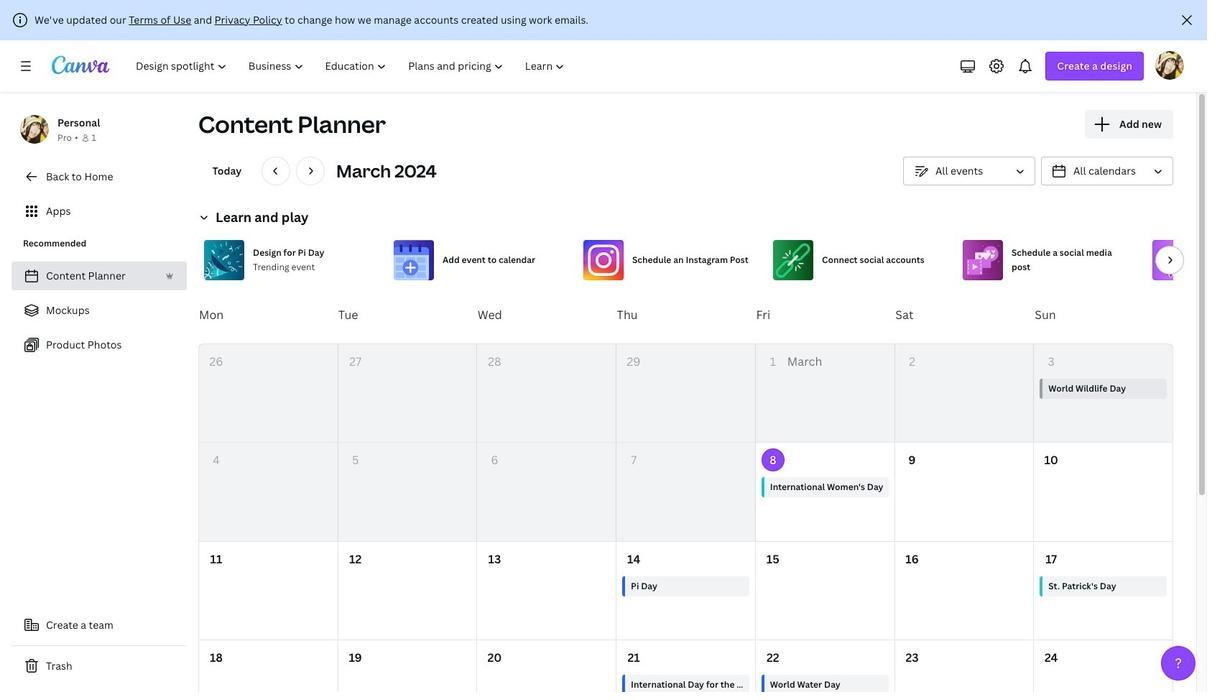 Task type: vqa. For each thing, say whether or not it's contained in the screenshot.
you within IN BETA Are you a qualified teacher who wants to join Canva Creators? Education Speciality Creators are teachers who specifically create educational resources and elements.
no



Task type: locate. For each thing, give the bounding box(es) containing it.
monday column header
[[198, 286, 338, 344]]

row
[[198, 286, 1174, 344], [199, 344, 1173, 443], [199, 443, 1173, 542], [199, 542, 1173, 641], [199, 641, 1173, 692]]

tuesday column header
[[338, 286, 477, 344]]

None button
[[904, 157, 1036, 186], [1042, 157, 1174, 186], [904, 157, 1036, 186], [1042, 157, 1174, 186]]

list
[[12, 262, 187, 360]]

sunday column header
[[1035, 286, 1174, 344]]



Task type: describe. For each thing, give the bounding box(es) containing it.
saturday column header
[[895, 286, 1035, 344]]

friday column header
[[756, 286, 895, 344]]

thursday column header
[[617, 286, 756, 344]]

stephanie aranda image
[[1156, 51, 1185, 80]]

wednesday column header
[[477, 286, 617, 344]]

top level navigation element
[[127, 52, 578, 81]]



